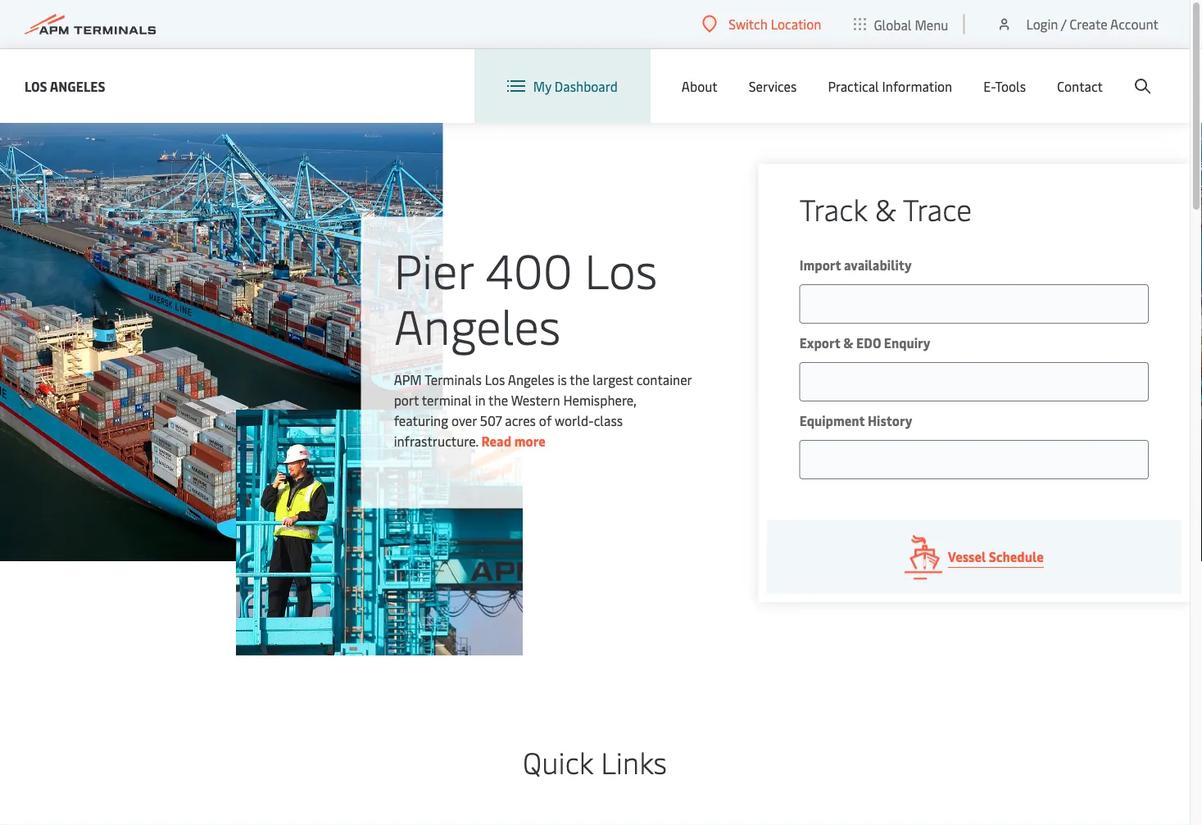 Task type: describe. For each thing, give the bounding box(es) containing it.
e-
[[984, 77, 996, 95]]

switch location
[[729, 15, 822, 33]]

/
[[1062, 15, 1067, 33]]

track & trace
[[800, 189, 972, 229]]

in
[[475, 391, 486, 409]]

quick links
[[523, 742, 667, 782]]

global menu button
[[838, 0, 965, 49]]

& for edo
[[844, 334, 854, 352]]

angeles for apm
[[508, 371, 555, 388]]

507
[[480, 412, 502, 429]]

location
[[771, 15, 822, 33]]

contact button
[[1058, 49, 1104, 123]]

login
[[1027, 15, 1059, 33]]

class
[[594, 412, 623, 429]]

about
[[682, 77, 718, 95]]

los angeles
[[25, 77, 105, 95]]

of
[[539, 412, 552, 429]]

login / create account
[[1027, 15, 1159, 33]]

apm
[[394, 371, 422, 388]]

enquiry
[[884, 334, 931, 352]]

western
[[511, 391, 560, 409]]

my
[[534, 77, 552, 95]]

global
[[874, 15, 912, 33]]

read more
[[482, 432, 546, 450]]

world-
[[555, 412, 594, 429]]

400
[[486, 237, 573, 301]]

e-tools
[[984, 77, 1026, 95]]

information
[[883, 77, 953, 95]]

about button
[[682, 49, 718, 123]]

0 vertical spatial the
[[570, 371, 590, 388]]

equipment history
[[800, 412, 913, 430]]

featuring
[[394, 412, 449, 429]]

login / create account link
[[996, 0, 1159, 48]]

vessel schedule link
[[767, 521, 1182, 594]]

contact
[[1058, 77, 1104, 95]]

practical information
[[828, 77, 953, 95]]

0 horizontal spatial los
[[25, 77, 47, 95]]

equipment
[[800, 412, 865, 430]]

infrastructure.
[[394, 432, 479, 450]]

account
[[1111, 15, 1159, 33]]

global menu
[[874, 15, 949, 33]]

largest
[[593, 371, 634, 388]]

pier
[[394, 237, 474, 301]]

my dashboard
[[534, 77, 618, 95]]

container
[[637, 371, 692, 388]]

schedule
[[989, 548, 1044, 566]]

0 vertical spatial angeles
[[50, 77, 105, 95]]



Task type: locate. For each thing, give the bounding box(es) containing it.
switch
[[729, 15, 768, 33]]

vessel
[[948, 548, 986, 566]]

terminal
[[422, 391, 472, 409]]

export & edo enquiry
[[800, 334, 931, 352]]

1 horizontal spatial the
[[570, 371, 590, 388]]

terminals
[[425, 371, 482, 388]]

2 vertical spatial los
[[485, 371, 505, 388]]

2 vertical spatial angeles
[[508, 371, 555, 388]]

angeles inside pier 400 los angeles
[[394, 293, 561, 357]]

tools
[[996, 77, 1026, 95]]

la secondary image
[[236, 410, 523, 656]]

services button
[[749, 49, 797, 123]]

edo
[[857, 334, 881, 352]]

the right in
[[489, 391, 508, 409]]

e-tools button
[[984, 49, 1026, 123]]

services
[[749, 77, 797, 95]]

los angeles pier 400 image
[[0, 123, 443, 562]]

links
[[601, 742, 667, 782]]

port
[[394, 391, 419, 409]]

1 vertical spatial los
[[585, 237, 658, 301]]

vessel schedule
[[948, 548, 1044, 566]]

&
[[875, 189, 897, 229], [844, 334, 854, 352]]

& left trace
[[875, 189, 897, 229]]

los inside pier 400 los angeles
[[585, 237, 658, 301]]

0 vertical spatial &
[[875, 189, 897, 229]]

more
[[515, 432, 546, 450]]

import availability
[[800, 256, 912, 274]]

the
[[570, 371, 590, 388], [489, 391, 508, 409]]

angeles for pier
[[394, 293, 561, 357]]

is
[[558, 371, 567, 388]]

practical information button
[[828, 49, 953, 123]]

0 vertical spatial los
[[25, 77, 47, 95]]

angeles
[[50, 77, 105, 95], [394, 293, 561, 357], [508, 371, 555, 388]]

1 horizontal spatial los
[[485, 371, 505, 388]]

los
[[25, 77, 47, 95], [585, 237, 658, 301], [485, 371, 505, 388]]

the right is
[[570, 371, 590, 388]]

history
[[868, 412, 913, 430]]

& for trace
[[875, 189, 897, 229]]

import
[[800, 256, 841, 274]]

track
[[800, 189, 868, 229]]

dashboard
[[555, 77, 618, 95]]

quick
[[523, 742, 594, 782]]

1 vertical spatial the
[[489, 391, 508, 409]]

create
[[1070, 15, 1108, 33]]

0 horizontal spatial &
[[844, 334, 854, 352]]

menu
[[915, 15, 949, 33]]

los angeles link
[[25, 76, 105, 96]]

& left edo
[[844, 334, 854, 352]]

angeles inside apm terminals los angeles is the largest container port terminal in the western hemisphere, featuring over 507 acres of world-class infrastructure.
[[508, 371, 555, 388]]

hemisphere,
[[564, 391, 637, 409]]

1 horizontal spatial &
[[875, 189, 897, 229]]

my dashboard button
[[507, 49, 618, 123]]

over
[[452, 412, 477, 429]]

read more link
[[482, 432, 546, 450]]

read
[[482, 432, 512, 450]]

2 horizontal spatial los
[[585, 237, 658, 301]]

acres
[[505, 412, 536, 429]]

los inside apm terminals los angeles is the largest container port terminal in the western hemisphere, featuring over 507 acres of world-class infrastructure.
[[485, 371, 505, 388]]

availability
[[844, 256, 912, 274]]

0 horizontal spatial the
[[489, 391, 508, 409]]

apm terminals los angeles is the largest container port terminal in the western hemisphere, featuring over 507 acres of world-class infrastructure.
[[394, 371, 692, 450]]

los for pier 400 los angeles
[[585, 237, 658, 301]]

1 vertical spatial angeles
[[394, 293, 561, 357]]

1 vertical spatial &
[[844, 334, 854, 352]]

trace
[[903, 189, 972, 229]]

los for apm terminals los angeles is the largest container port terminal in the western hemisphere, featuring over 507 acres of world-class infrastructure.
[[485, 371, 505, 388]]

export
[[800, 334, 841, 352]]

pier 400 los angeles
[[394, 237, 658, 357]]

practical
[[828, 77, 879, 95]]

switch location button
[[703, 15, 822, 33]]



Task type: vqa. For each thing, say whether or not it's contained in the screenshot.
the Stay
no



